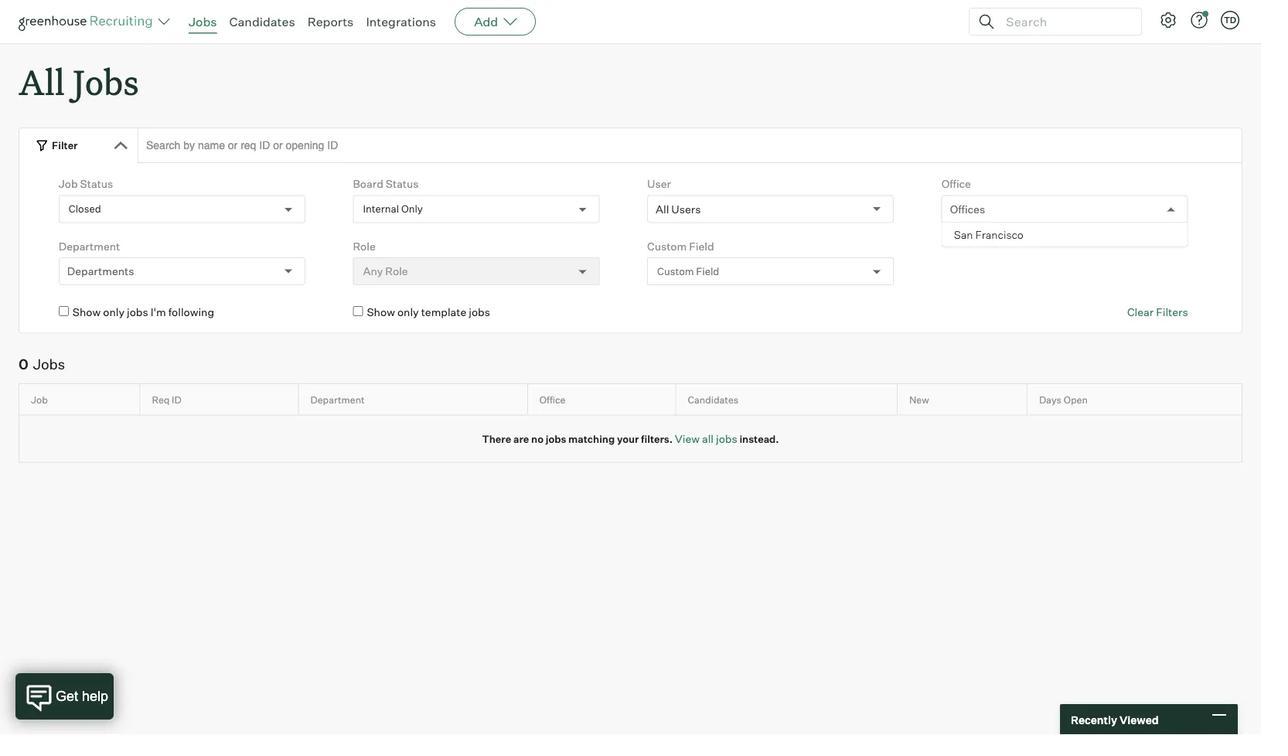 Task type: locate. For each thing, give the bounding box(es) containing it.
1 horizontal spatial candidates
[[688, 394, 739, 406]]

2 show from the left
[[367, 306, 395, 319]]

office
[[942, 177, 972, 191], [540, 394, 566, 406]]

custom field
[[648, 240, 714, 253], [658, 265, 720, 278]]

internal only
[[363, 203, 423, 215]]

jobs right 0
[[33, 356, 65, 373]]

1 horizontal spatial show
[[367, 306, 395, 319]]

jobs right "no"
[[546, 433, 567, 445]]

candidates link
[[229, 14, 295, 29]]

1 only from the left
[[103, 306, 125, 319]]

2 only from the left
[[398, 306, 419, 319]]

id
[[172, 394, 182, 406]]

jobs
[[189, 14, 217, 29], [73, 59, 139, 104], [33, 356, 65, 373]]

field
[[689, 240, 714, 253], [697, 265, 720, 278]]

open
[[1064, 394, 1088, 406]]

only
[[103, 306, 125, 319], [398, 306, 419, 319]]

san francisco option
[[943, 223, 1188, 247]]

status
[[80, 177, 113, 191], [386, 177, 419, 191]]

filter
[[52, 139, 78, 151]]

1 vertical spatial department
[[311, 394, 365, 406]]

status up internal only
[[386, 177, 419, 191]]

1 status from the left
[[80, 177, 113, 191]]

san francisco
[[954, 228, 1024, 242]]

2 vertical spatial jobs
[[33, 356, 65, 373]]

1 horizontal spatial job
[[59, 177, 78, 191]]

filters
[[1157, 306, 1189, 319]]

jobs inside the there are no jobs matching your filters. view all jobs instead.
[[546, 433, 567, 445]]

0 vertical spatial department
[[59, 240, 120, 253]]

1 show from the left
[[73, 306, 101, 319]]

instead.
[[740, 433, 779, 445]]

jobs right 'template'
[[469, 306, 490, 319]]

job status
[[59, 177, 113, 191]]

1 vertical spatial field
[[697, 265, 720, 278]]

clear
[[1128, 306, 1154, 319]]

all left users
[[656, 202, 669, 216]]

integrations link
[[366, 14, 436, 29]]

days open
[[1040, 394, 1088, 406]]

all
[[19, 59, 65, 104], [656, 202, 669, 216]]

user
[[648, 177, 671, 191]]

custom
[[648, 240, 687, 253], [658, 265, 694, 278]]

1 horizontal spatial status
[[386, 177, 419, 191]]

1 vertical spatial all
[[656, 202, 669, 216]]

candidates up all
[[688, 394, 739, 406]]

show only jobs i'm following
[[73, 306, 214, 319]]

clear filters
[[1128, 306, 1189, 319]]

recently viewed
[[1071, 713, 1159, 727]]

jobs link
[[189, 14, 217, 29]]

1 horizontal spatial all
[[656, 202, 669, 216]]

only down departments
[[103, 306, 125, 319]]

all up filter
[[19, 59, 65, 104]]

1 horizontal spatial jobs
[[73, 59, 139, 104]]

0 vertical spatial custom
[[648, 240, 687, 253]]

closed
[[69, 203, 101, 215]]

1 vertical spatial jobs
[[73, 59, 139, 104]]

internal
[[363, 203, 399, 215]]

clear filters link
[[1128, 305, 1189, 320]]

custom field down all users option
[[648, 240, 714, 253]]

0 horizontal spatial office
[[540, 394, 566, 406]]

None field
[[951, 196, 954, 223]]

job down 0 jobs
[[31, 394, 48, 406]]

0 vertical spatial candidates
[[229, 14, 295, 29]]

only left 'template'
[[398, 306, 419, 319]]

jobs down greenhouse recruiting image
[[73, 59, 139, 104]]

td button
[[1218, 8, 1243, 32]]

job
[[59, 177, 78, 191], [31, 394, 48, 406]]

0 vertical spatial job
[[59, 177, 78, 191]]

jobs left candidates link
[[189, 14, 217, 29]]

0 vertical spatial jobs
[[189, 14, 217, 29]]

template
[[421, 306, 467, 319]]

1 horizontal spatial only
[[398, 306, 419, 319]]

show right show only template jobs "checkbox"
[[367, 306, 395, 319]]

jobs for all jobs
[[73, 59, 139, 104]]

matching
[[569, 433, 615, 445]]

offices
[[951, 202, 986, 216]]

show right show only jobs i'm following checkbox
[[73, 306, 101, 319]]

0 horizontal spatial job
[[31, 394, 48, 406]]

td
[[1225, 15, 1237, 25]]

add
[[474, 14, 498, 29]]

0 horizontal spatial jobs
[[33, 356, 65, 373]]

office up the offices
[[942, 177, 972, 191]]

show
[[73, 306, 101, 319], [367, 306, 395, 319]]

0 horizontal spatial all
[[19, 59, 65, 104]]

0 horizontal spatial department
[[59, 240, 120, 253]]

are
[[514, 433, 529, 445]]

1 vertical spatial job
[[31, 394, 48, 406]]

2 status from the left
[[386, 177, 419, 191]]

jobs
[[127, 306, 148, 319], [469, 306, 490, 319], [716, 432, 738, 446], [546, 433, 567, 445]]

show for show only template jobs
[[367, 306, 395, 319]]

0 horizontal spatial status
[[80, 177, 113, 191]]

only for template
[[398, 306, 419, 319]]

2 horizontal spatial jobs
[[189, 14, 217, 29]]

office up "no"
[[540, 394, 566, 406]]

Show only jobs I'm following checkbox
[[59, 306, 69, 317]]

1 horizontal spatial department
[[311, 394, 365, 406]]

jobs left i'm
[[127, 306, 148, 319]]

0 horizontal spatial candidates
[[229, 14, 295, 29]]

no
[[532, 433, 544, 445]]

0 horizontal spatial only
[[103, 306, 125, 319]]

jobs for 0 jobs
[[33, 356, 65, 373]]

candidates right jobs link
[[229, 14, 295, 29]]

job up closed
[[59, 177, 78, 191]]

candidates
[[229, 14, 295, 29], [688, 394, 739, 406]]

1 vertical spatial custom
[[658, 265, 694, 278]]

0 vertical spatial office
[[942, 177, 972, 191]]

0 vertical spatial all
[[19, 59, 65, 104]]

Show only template jobs checkbox
[[353, 306, 363, 317]]

status up closed
[[80, 177, 113, 191]]

custom field down users
[[658, 265, 720, 278]]

0 horizontal spatial show
[[73, 306, 101, 319]]

department
[[59, 240, 120, 253], [311, 394, 365, 406]]

all for all users
[[656, 202, 669, 216]]

show only template jobs
[[367, 306, 490, 319]]



Task type: vqa. For each thing, say whether or not it's contained in the screenshot.
Job to the top
yes



Task type: describe. For each thing, give the bounding box(es) containing it.
0 vertical spatial custom field
[[648, 240, 714, 253]]

filters.
[[641, 433, 673, 445]]

following
[[168, 306, 214, 319]]

all users option
[[656, 202, 701, 216]]

there are no jobs matching your filters. view all jobs instead.
[[482, 432, 779, 446]]

0 jobs
[[19, 356, 65, 373]]

there
[[482, 433, 512, 445]]

san
[[954, 228, 974, 242]]

viewed
[[1120, 713, 1159, 727]]

all jobs
[[19, 59, 139, 104]]

your
[[617, 433, 639, 445]]

view
[[675, 432, 700, 446]]

departments
[[67, 265, 134, 278]]

days
[[1040, 394, 1062, 406]]

1 horizontal spatial office
[[942, 177, 972, 191]]

all users
[[656, 202, 701, 216]]

reports
[[308, 14, 354, 29]]

jobs right all
[[716, 432, 738, 446]]

francisco
[[976, 228, 1024, 242]]

0
[[19, 356, 28, 373]]

board status
[[353, 177, 419, 191]]

job for job
[[31, 394, 48, 406]]

Search by name or req ID or opening ID text field
[[138, 128, 1243, 163]]

all
[[702, 432, 714, 446]]

req id
[[152, 394, 182, 406]]

users
[[672, 202, 701, 216]]

only for jobs
[[103, 306, 125, 319]]

Search text field
[[1003, 10, 1128, 33]]

only
[[401, 203, 423, 215]]

board
[[353, 177, 384, 191]]

recently
[[1071, 713, 1118, 727]]

new
[[910, 394, 930, 406]]

role
[[353, 240, 376, 253]]

i'm
[[151, 306, 166, 319]]

status for job status
[[80, 177, 113, 191]]

reports link
[[308, 14, 354, 29]]

greenhouse recruiting image
[[19, 12, 158, 31]]

show for show only jobs i'm following
[[73, 306, 101, 319]]

td button
[[1222, 11, 1240, 29]]

add button
[[455, 8, 536, 36]]

1 vertical spatial office
[[540, 394, 566, 406]]

integrations
[[366, 14, 436, 29]]

status for board status
[[386, 177, 419, 191]]

configure image
[[1160, 11, 1178, 29]]

all for all jobs
[[19, 59, 65, 104]]

job for job status
[[59, 177, 78, 191]]

0 vertical spatial field
[[689, 240, 714, 253]]

1 vertical spatial custom field
[[658, 265, 720, 278]]

1 vertical spatial candidates
[[688, 394, 739, 406]]

view all jobs link
[[675, 432, 738, 446]]

req
[[152, 394, 170, 406]]



